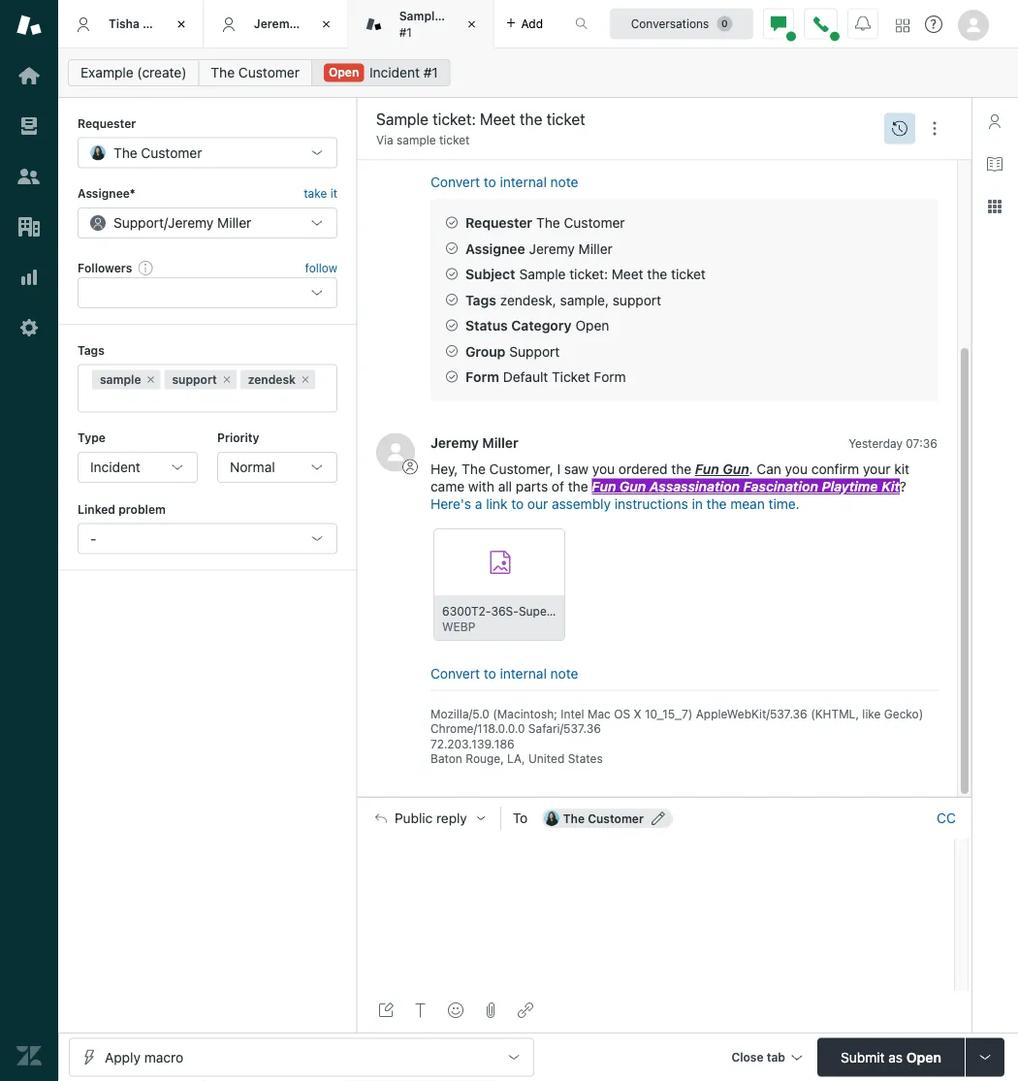 Task type: vqa. For each thing, say whether or not it's contained in the screenshot.
System at the left
no



Task type: locate. For each thing, give the bounding box(es) containing it.
0 horizontal spatial close image
[[171, 15, 191, 34]]

convert to internal note
[[431, 174, 578, 190], [431, 665, 578, 681]]

customer@example.com image
[[544, 810, 559, 826]]

#1 inside tab
[[399, 25, 412, 39]]

jeremy inside 'tab'
[[254, 17, 296, 30]]

1 vertical spatial convert to internal note
[[431, 665, 578, 681]]

requester down example
[[78, 116, 136, 130]]

tabs tab list
[[58, 0, 555, 48]]

0 horizontal spatial you
[[592, 461, 615, 477]]

events image
[[892, 121, 908, 136]]

mozilla/5.0
[[431, 707, 490, 720]]

parts
[[516, 479, 548, 495]]

1 horizontal spatial requester
[[465, 215, 532, 231]]

to down the thanks, the customer
[[484, 174, 496, 190]]

0 horizontal spatial form
[[465, 369, 499, 385]]

ordered
[[619, 461, 668, 477]]

10_15_7)
[[645, 707, 693, 720]]

1 vertical spatial open
[[575, 318, 609, 334]]

convert up "mozilla/5.0"
[[431, 665, 480, 681]]

jeremy up hey,
[[431, 435, 479, 451]]

close image inside jeremy miller 'tab'
[[317, 15, 336, 34]]

2 remove image from the left
[[221, 374, 232, 386]]

time.
[[768, 496, 800, 512]]

the right in
[[707, 496, 727, 512]]

remove image up incident popup button
[[145, 374, 157, 386]]

the inside requester "element"
[[113, 144, 137, 160]]

remove image
[[145, 374, 157, 386], [221, 374, 232, 386], [300, 374, 311, 386]]

#1 tab
[[349, 0, 494, 48]]

72.203.139.186
[[431, 737, 515, 750]]

x
[[634, 707, 642, 720]]

close tab button
[[723, 1038, 810, 1080]]

you right saw
[[592, 461, 615, 477]]

support down assignee*
[[113, 215, 164, 231]]

2 you from the left
[[785, 461, 808, 477]]

1 vertical spatial requester
[[465, 215, 532, 231]]

internal up requester the customer
[[500, 174, 547, 190]]

1 horizontal spatial remove image
[[221, 374, 232, 386]]

miller right /
[[217, 215, 251, 231]]

2 internal from the top
[[500, 665, 547, 681]]

jeremy miller link
[[431, 435, 518, 451]]

meet
[[612, 266, 643, 282]]

#1 down #1 tab
[[423, 64, 438, 80]]

add button
[[494, 0, 555, 48]]

rouge,
[[466, 752, 504, 765]]

incident inside secondary element
[[369, 64, 420, 80]]

customer up /
[[141, 144, 202, 160]]

0 horizontal spatial support
[[113, 215, 164, 231]]

tags up status
[[465, 292, 496, 308]]

note up intel
[[550, 665, 578, 681]]

jeremy miller up hey,
[[431, 435, 518, 451]]

kit
[[882, 479, 900, 495]]

0 horizontal spatial remove image
[[145, 374, 157, 386]]

zendesk support image
[[16, 13, 42, 38]]

1 close image from the left
[[171, 15, 191, 34]]

jeremy miller up the customer link
[[254, 17, 331, 30]]

1 vertical spatial convert to internal note button
[[431, 665, 578, 682]]

jeremy miller inside conversationlabel log
[[431, 435, 518, 451]]

jeremy down requester the customer
[[529, 241, 575, 257]]

followers element
[[78, 278, 337, 309]]

(macintosh;
[[493, 707, 557, 720]]

0 vertical spatial note
[[550, 174, 578, 190]]

open down sample,
[[575, 318, 609, 334]]

Yesterday 07:36 text field
[[849, 437, 938, 450]]

1 horizontal spatial fun
[[695, 461, 719, 477]]

jeremy miller tab
[[203, 0, 349, 48]]

1 vertical spatial sample
[[100, 373, 141, 386]]

the inside fun gun assassination fascination playtime kit ? here's a link to our assembly instructions in the mean time.
[[707, 496, 727, 512]]

mac
[[588, 707, 611, 720]]

reporting image
[[16, 265, 42, 290]]

support down meet
[[613, 292, 661, 308]]

1 vertical spatial note
[[550, 665, 578, 681]]

2 vertical spatial the customer
[[563, 811, 644, 825]]

take it button
[[304, 184, 337, 203]]

1 horizontal spatial tags
[[465, 292, 496, 308]]

3 close image from the left
[[462, 15, 481, 34]]

open inside secondary element
[[329, 65, 359, 79]]

close image left #1 tab
[[317, 15, 336, 34]]

1 horizontal spatial you
[[785, 461, 808, 477]]

here's
[[431, 496, 471, 512]]

customers image
[[16, 164, 42, 189]]

0 vertical spatial convert
[[431, 174, 480, 190]]

the
[[647, 266, 667, 282], [671, 461, 692, 477], [568, 479, 588, 495], [707, 496, 727, 512]]

follow button
[[305, 259, 337, 276]]

the customer for requester
[[113, 144, 202, 160]]

linked problem element
[[78, 523, 337, 554]]

linked problem
[[78, 502, 166, 516]]

1 horizontal spatial open
[[575, 318, 609, 334]]

ticket right meet
[[671, 266, 706, 282]]

tags inside conversationlabel log
[[465, 292, 496, 308]]

you inside '. can you confirm your kit came with all parts of the'
[[785, 461, 808, 477]]

close image
[[171, 15, 191, 34], [317, 15, 336, 34], [462, 15, 481, 34]]

customer,
[[489, 461, 553, 477]]

the customer down jeremy miller 'tab'
[[211, 64, 300, 80]]

1 vertical spatial support
[[172, 373, 217, 386]]

2 note from the top
[[550, 665, 578, 681]]

requester for requester
[[78, 116, 136, 130]]

add
[[521, 17, 543, 31]]

0 vertical spatial #1
[[399, 25, 412, 39]]

macro
[[144, 1049, 183, 1065]]

0 horizontal spatial fun
[[592, 479, 616, 495]]

0 vertical spatial fun
[[695, 461, 719, 477]]

miller up 'customer,' at top
[[482, 435, 518, 451]]

the up assignee*
[[113, 144, 137, 160]]

incident inside popup button
[[90, 459, 140, 475]]

1 horizontal spatial support
[[613, 292, 661, 308]]

customer
[[238, 64, 300, 80], [458, 144, 519, 160], [141, 144, 202, 160], [564, 215, 625, 231], [588, 811, 644, 825]]

0 horizontal spatial open
[[329, 65, 359, 79]]

1 horizontal spatial ticket
[[671, 266, 706, 282]]

miller up the customer link
[[299, 17, 331, 30]]

0 horizontal spatial support
[[172, 373, 217, 386]]

convert to internal note up (macintosh;
[[431, 665, 578, 681]]

to up "mozilla/5.0"
[[484, 665, 496, 681]]

convert down the thanks, the customer
[[431, 174, 480, 190]]

jeremy down requester "element"
[[168, 215, 214, 231]]

assassination
[[649, 479, 740, 495]]

remove image left zendesk
[[221, 374, 232, 386]]

ticket actions image
[[927, 121, 942, 136]]

group support
[[465, 343, 560, 359]]

sample
[[519, 266, 566, 282]]

customer down jeremy miller 'tab'
[[238, 64, 300, 80]]

0 vertical spatial internal
[[500, 174, 547, 190]]

0 vertical spatial tags
[[465, 292, 496, 308]]

0 vertical spatial support
[[113, 215, 164, 231]]

requester for requester the customer
[[465, 215, 532, 231]]

1 vertical spatial to
[[511, 496, 524, 512]]

assembly
[[552, 496, 611, 512]]

the down saw
[[568, 479, 588, 495]]

the right the (create)
[[211, 64, 235, 80]]

2 vertical spatial open
[[907, 1049, 941, 1065]]

internal up (macintosh;
[[500, 665, 547, 681]]

zendesk image
[[16, 1043, 42, 1069]]

the up assassination
[[671, 461, 692, 477]]

here's a link to our assembly instructions in the mean time. link
[[431, 496, 800, 512]]

to
[[513, 810, 528, 826]]

0 horizontal spatial gun
[[620, 479, 646, 495]]

linked
[[78, 502, 115, 516]]

1 horizontal spatial gun
[[723, 461, 749, 477]]

tags
[[465, 292, 496, 308], [78, 343, 104, 357]]

incident down #1 tab
[[369, 64, 420, 80]]

1 vertical spatial gun
[[620, 479, 646, 495]]

0 vertical spatial convert to internal note button
[[431, 174, 578, 191]]

close image left add 'dropdown button'
[[462, 15, 481, 34]]

conversationlabel log
[[357, 30, 972, 797]]

a
[[475, 496, 482, 512]]

1 horizontal spatial #1
[[423, 64, 438, 80]]

requester the customer
[[465, 215, 625, 231]]

1 vertical spatial support
[[509, 343, 560, 359]]

form right "ticket"
[[594, 369, 626, 385]]

convert to internal note button up (macintosh;
[[431, 665, 578, 682]]

#1
[[399, 25, 412, 39], [423, 64, 438, 80]]

intel
[[561, 707, 584, 720]]

0 vertical spatial the customer
[[211, 64, 300, 80]]

0 vertical spatial sample
[[397, 133, 436, 147]]

0 horizontal spatial requester
[[78, 116, 136, 130]]

with
[[468, 479, 494, 495]]

0 vertical spatial jeremy miller
[[254, 17, 331, 30]]

you up fascination
[[785, 461, 808, 477]]

subject
[[465, 266, 515, 282]]

0 horizontal spatial jeremy miller
[[254, 17, 331, 30]]

to left the "our"
[[511, 496, 524, 512]]

public
[[395, 810, 433, 826]]

note
[[550, 174, 578, 190], [550, 665, 578, 681]]

insert emojis image
[[448, 1003, 463, 1018]]

0 vertical spatial requester
[[78, 116, 136, 130]]

sample right via
[[397, 133, 436, 147]]

form down group
[[465, 369, 499, 385]]

note up requester the customer
[[550, 174, 578, 190]]

0 horizontal spatial the customer
[[113, 144, 202, 160]]

1 vertical spatial convert
[[431, 665, 480, 681]]

1 vertical spatial #1
[[423, 64, 438, 80]]

la,
[[507, 752, 525, 765]]

kit
[[894, 461, 909, 477]]

conversations button
[[610, 8, 753, 39]]

tisha morrel tab
[[58, 0, 203, 48]]

form
[[465, 369, 499, 385], [594, 369, 626, 385]]

the customer link
[[198, 59, 312, 86]]

tags down followers
[[78, 343, 104, 357]]

the inside '. can you confirm your kit came with all parts of the'
[[568, 479, 588, 495]]

admin image
[[16, 315, 42, 340]]

the customer up assignee*
[[113, 144, 202, 160]]

1 vertical spatial internal
[[500, 665, 547, 681]]

0 horizontal spatial tags
[[78, 343, 104, 357]]

2 horizontal spatial close image
[[462, 15, 481, 34]]

0 vertical spatial support
[[613, 292, 661, 308]]

status category open
[[465, 318, 609, 334]]

requester inside conversationlabel log
[[465, 215, 532, 231]]

organizations image
[[16, 214, 42, 239]]

gun down 'ordered'
[[620, 479, 646, 495]]

customer down the thanks,
[[458, 144, 519, 160]]

2 convert to internal note from the top
[[431, 665, 578, 681]]

0 horizontal spatial incident
[[90, 459, 140, 475]]

incident down the type
[[90, 459, 140, 475]]

open left incident #1
[[329, 65, 359, 79]]

1 vertical spatial jeremy miller
[[431, 435, 518, 451]]

open right as
[[907, 1049, 941, 1065]]

open for status category open
[[575, 318, 609, 334]]

1 horizontal spatial support
[[509, 343, 560, 359]]

support inside conversationlabel log
[[509, 343, 560, 359]]

convert to internal note down the thanks, the customer
[[431, 174, 578, 190]]

info on adding followers image
[[138, 260, 153, 275]]

submit
[[841, 1049, 885, 1065]]

format text image
[[413, 1003, 429, 1018]]

remove image for sample
[[145, 374, 157, 386]]

fun inside fun gun assassination fascination playtime kit ? here's a link to our assembly instructions in the mean time.
[[592, 479, 616, 495]]

normal
[[230, 459, 275, 475]]

hey, the customer, i saw you ordered the fun gun
[[431, 461, 749, 477]]

hide composer image
[[656, 789, 672, 805]]

.
[[749, 461, 753, 477]]

2 close image from the left
[[317, 15, 336, 34]]

confirm
[[811, 461, 859, 477]]

tags for tags zendesk, sample, support
[[465, 292, 496, 308]]

take it
[[304, 187, 337, 200]]

1 horizontal spatial form
[[594, 369, 626, 385]]

support left zendesk
[[172, 373, 217, 386]]

2 horizontal spatial the customer
[[563, 811, 644, 825]]

1 vertical spatial the customer
[[113, 144, 202, 160]]

cc button
[[937, 809, 956, 827]]

0 horizontal spatial ticket
[[439, 133, 470, 147]]

0 vertical spatial convert to internal note
[[431, 174, 578, 190]]

#1 up incident #1
[[399, 25, 412, 39]]

1 vertical spatial ticket
[[671, 266, 706, 282]]

displays possible ticket submission types image
[[977, 1050, 993, 1065]]

incident #1
[[369, 64, 438, 80]]

convert to internal note button down the thanks, the customer
[[431, 174, 578, 191]]

jeremy up the customer link
[[254, 17, 296, 30]]

example (create)
[[80, 64, 187, 80]]

fun gun assassination fascination playtime kit ? here's a link to our assembly instructions in the mean time.
[[431, 479, 906, 512]]

1 vertical spatial incident
[[90, 459, 140, 475]]

the up assignee jeremy miller
[[536, 215, 560, 231]]

open inside conversationlabel log
[[575, 318, 609, 334]]

sample up the type
[[100, 373, 141, 386]]

notifications image
[[855, 16, 871, 32]]

0 horizontal spatial sample
[[100, 373, 141, 386]]

1 horizontal spatial close image
[[317, 15, 336, 34]]

yesterday 07:36
[[849, 437, 938, 450]]

remove image for support
[[221, 374, 232, 386]]

/
[[164, 215, 168, 231]]

2 horizontal spatial remove image
[[300, 374, 311, 386]]

1 vertical spatial tags
[[78, 343, 104, 357]]

instructions
[[615, 496, 688, 512]]

remove image right zendesk
[[300, 374, 311, 386]]

1 horizontal spatial jeremy miller
[[431, 435, 518, 451]]

close image inside tisha morrel tab
[[171, 15, 191, 34]]

avatar image
[[376, 433, 415, 472]]

the customer right customer@example.com icon on the right of page
[[563, 811, 644, 825]]

1 horizontal spatial incident
[[369, 64, 420, 80]]

convert
[[431, 174, 480, 190], [431, 665, 480, 681]]

1 horizontal spatial the customer
[[211, 64, 300, 80]]

you
[[592, 461, 615, 477], [785, 461, 808, 477]]

remove image for zendesk
[[300, 374, 311, 386]]

fun up assassination
[[695, 461, 719, 477]]

close image up the (create)
[[171, 15, 191, 34]]

close
[[731, 1051, 764, 1064]]

the inside the thanks, the customer
[[431, 144, 454, 160]]

support down status category open
[[509, 343, 560, 359]]

0 horizontal spatial #1
[[399, 25, 412, 39]]

2 horizontal spatial open
[[907, 1049, 941, 1065]]

1 remove image from the left
[[145, 374, 157, 386]]

fun up the here's a link to our assembly instructions in the mean time. link
[[592, 479, 616, 495]]

ticket
[[439, 133, 470, 147], [671, 266, 706, 282]]

ticket right via
[[439, 133, 470, 147]]

customer inside secondary element
[[238, 64, 300, 80]]

Subject field
[[372, 108, 878, 131]]

the customer
[[211, 64, 300, 80], [113, 144, 202, 160], [563, 811, 644, 825]]

support
[[613, 292, 661, 308], [172, 373, 217, 386]]

the customer inside requester "element"
[[113, 144, 202, 160]]

the down the thanks,
[[431, 144, 454, 160]]

yesterday
[[849, 437, 903, 450]]

0 vertical spatial incident
[[369, 64, 420, 80]]

0 vertical spatial ticket
[[439, 133, 470, 147]]

fun
[[695, 461, 719, 477], [592, 479, 616, 495]]

tisha morrel
[[109, 17, 180, 30]]

1 vertical spatial fun
[[592, 479, 616, 495]]

add attachment image
[[483, 1003, 498, 1018]]

gun left the can
[[723, 461, 749, 477]]

0 vertical spatial open
[[329, 65, 359, 79]]

normal button
[[217, 452, 337, 483]]

internal
[[500, 174, 547, 190], [500, 665, 547, 681]]

3 remove image from the left
[[300, 374, 311, 386]]

1 convert from the top
[[431, 174, 480, 190]]

zendesk products image
[[896, 19, 910, 32]]

close image inside #1 tab
[[462, 15, 481, 34]]

requester up assignee at the top of the page
[[465, 215, 532, 231]]



Task type: describe. For each thing, give the bounding box(es) containing it.
customer inside the thanks, the customer
[[458, 144, 519, 160]]

. can you confirm your kit came with all parts of the
[[431, 461, 909, 495]]

draft mode image
[[378, 1003, 394, 1018]]

our
[[527, 496, 548, 512]]

secondary element
[[58, 53, 1018, 92]]

apply macro
[[105, 1049, 183, 1065]]

#1 inside secondary element
[[423, 64, 438, 80]]

tab
[[767, 1051, 785, 1064]]

open for submit as open
[[907, 1049, 941, 1065]]

support / jeremy miller
[[113, 215, 251, 231]]

mean
[[730, 496, 765, 512]]

-
[[90, 530, 96, 546]]

customer inside requester "element"
[[141, 144, 202, 160]]

baton
[[431, 752, 462, 765]]

take
[[304, 187, 327, 200]]

via
[[376, 133, 393, 147]]

1 you from the left
[[592, 461, 615, 477]]

main element
[[0, 0, 58, 1081]]

edit user image
[[651, 811, 665, 825]]

followers
[[78, 261, 132, 274]]

ticket inside conversationlabel log
[[671, 266, 706, 282]]

customer up ticket:
[[564, 215, 625, 231]]

close image for jeremy miller
[[317, 15, 336, 34]]

incident for incident #1
[[369, 64, 420, 80]]

miller inside assignee* element
[[217, 215, 251, 231]]

sample,
[[560, 292, 609, 308]]

Public reply composer text field
[[367, 839, 948, 879]]

get help image
[[925, 16, 942, 33]]

saw
[[564, 461, 589, 477]]

the up with on the top left of the page
[[462, 461, 486, 477]]

group
[[465, 343, 506, 359]]

conversations
[[631, 17, 709, 31]]

assignee* element
[[78, 207, 337, 238]]

miller inside 'tab'
[[299, 17, 331, 30]]

support inside assignee* element
[[113, 215, 164, 231]]

close tab
[[731, 1051, 785, 1064]]

tisha
[[109, 17, 140, 30]]

can
[[757, 461, 781, 477]]

the right customer@example.com icon on the right of page
[[563, 811, 585, 825]]

2 vertical spatial to
[[484, 665, 496, 681]]

knowledge image
[[987, 156, 1003, 172]]

customer left edit user icon
[[588, 811, 644, 825]]

zendesk
[[248, 373, 296, 386]]

your
[[863, 461, 891, 477]]

tags zendesk, sample, support
[[465, 292, 661, 308]]

ticket
[[552, 369, 590, 385]]

2 form from the left
[[594, 369, 626, 385]]

the right meet
[[647, 266, 667, 282]]

united
[[528, 752, 565, 765]]

the customer for to
[[563, 811, 644, 825]]

the customer inside secondary element
[[211, 64, 300, 80]]

07:36
[[906, 437, 938, 450]]

(create)
[[137, 64, 187, 80]]

ticket:
[[569, 266, 608, 282]]

in
[[692, 496, 703, 512]]

apps image
[[987, 199, 1003, 214]]

chrome/118.0.0.0
[[431, 722, 525, 735]]

as
[[889, 1049, 903, 1065]]

2 convert to internal note button from the top
[[431, 665, 578, 682]]

webp
[[442, 620, 475, 633]]

follow
[[305, 261, 337, 274]]

jeremy inside assignee* element
[[168, 215, 214, 231]]

(khtml,
[[811, 707, 859, 720]]

states
[[568, 752, 603, 765]]

applewebkit/537.36
[[696, 707, 807, 720]]

priority
[[217, 431, 259, 445]]

mozilla/5.0 (macintosh; intel mac os x 10_15_7) applewebkit/537.36 (khtml, like gecko) chrome/118.0.0.0 safari/537.36 72.203.139.186 baton rouge, la, united states
[[431, 707, 923, 765]]

close image for tisha morrel
[[171, 15, 191, 34]]

assignee
[[465, 241, 525, 257]]

the inside secondary element
[[211, 64, 235, 80]]

came
[[431, 479, 465, 495]]

link
[[486, 496, 508, 512]]

i
[[557, 461, 561, 477]]

0 vertical spatial gun
[[723, 461, 749, 477]]

category
[[511, 318, 572, 334]]

add link (cmd k) image
[[518, 1003, 533, 1018]]

views image
[[16, 113, 42, 139]]

customer context image
[[987, 113, 1003, 129]]

via sample ticket
[[376, 133, 470, 147]]

jeremy miller inside 'tab'
[[254, 17, 331, 30]]

0 vertical spatial to
[[484, 174, 496, 190]]

gecko)
[[884, 707, 923, 720]]

1 convert to internal note from the top
[[431, 174, 578, 190]]

default
[[503, 369, 548, 385]]

1 horizontal spatial sample
[[397, 133, 436, 147]]

miller up ticket:
[[579, 241, 613, 257]]

support inside conversationlabel log
[[613, 292, 661, 308]]

assignee jeremy miller
[[465, 241, 613, 257]]

get started image
[[16, 63, 42, 88]]

incident for incident
[[90, 459, 140, 475]]

incident button
[[78, 452, 198, 483]]

thanks,
[[431, 126, 480, 142]]

example (create) button
[[68, 59, 199, 86]]

?
[[900, 479, 906, 495]]

public reply
[[395, 810, 467, 826]]

apply
[[105, 1049, 141, 1065]]

2 convert from the top
[[431, 665, 480, 681]]

requester element
[[78, 137, 337, 168]]

1 note from the top
[[550, 174, 578, 190]]

safari/537.36
[[528, 722, 601, 735]]

1 convert to internal note button from the top
[[431, 174, 578, 191]]

webp link
[[433, 529, 566, 642]]

to inside fun gun assassination fascination playtime kit ? here's a link to our assembly instructions in the mean time.
[[511, 496, 524, 512]]

assignee*
[[78, 187, 135, 200]]

fascination
[[743, 479, 818, 495]]

button displays agent's chat status as online. image
[[771, 16, 786, 32]]

thanks, the customer
[[431, 126, 519, 160]]

1 form from the left
[[465, 369, 499, 385]]

example
[[80, 64, 133, 80]]

hey,
[[431, 461, 458, 477]]

form default ticket form
[[465, 369, 626, 385]]

os
[[614, 707, 630, 720]]

public reply button
[[358, 798, 500, 839]]

playtime
[[822, 479, 878, 495]]

1 internal from the top
[[500, 174, 547, 190]]

gun inside fun gun assassination fascination playtime kit ? here's a link to our assembly instructions in the mean time.
[[620, 479, 646, 495]]

cc
[[937, 810, 956, 826]]

status
[[465, 318, 508, 334]]

zendesk,
[[500, 292, 556, 308]]

it
[[330, 187, 337, 200]]

tags for tags
[[78, 343, 104, 357]]

morrel
[[143, 17, 180, 30]]



